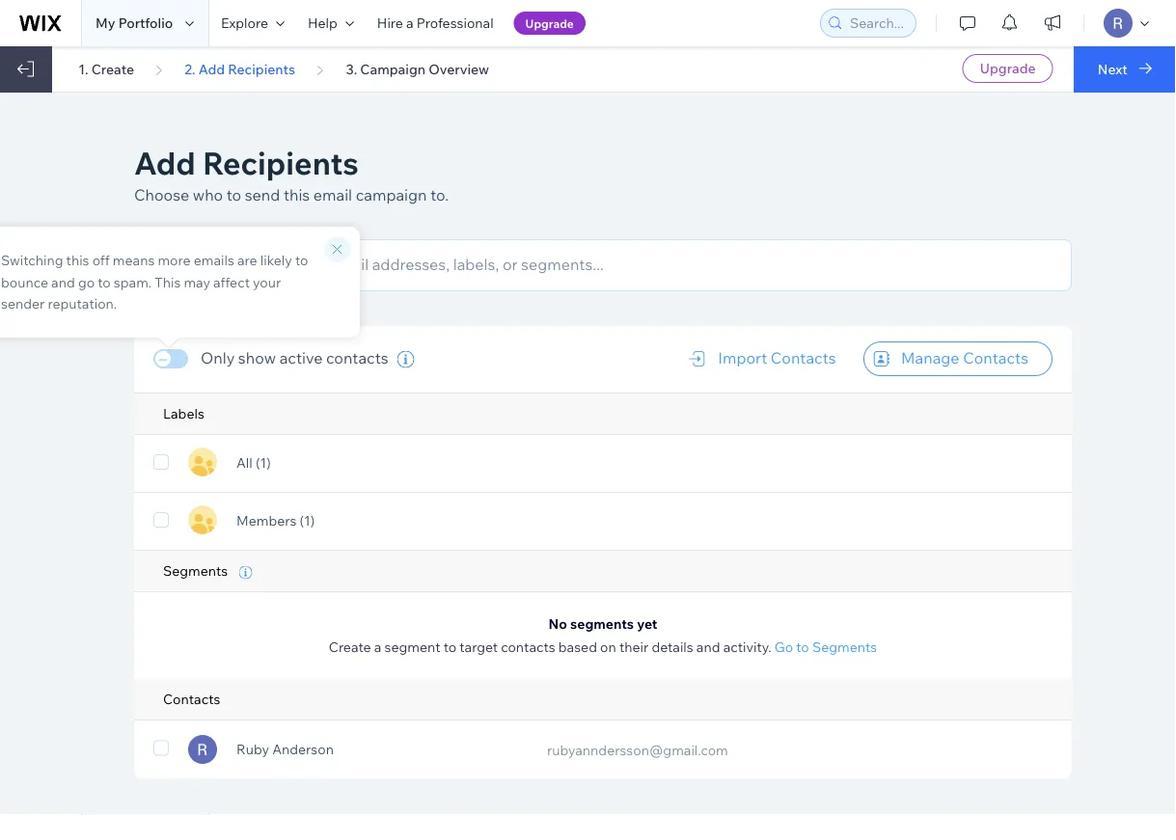 Task type: vqa. For each thing, say whether or not it's contained in the screenshot.
emails at the left
yes



Task type: locate. For each thing, give the bounding box(es) containing it.
a
[[406, 14, 414, 31], [374, 639, 381, 656]]

sender
[[1, 295, 45, 312]]

hire
[[377, 14, 403, 31]]

upgrade button
[[514, 12, 585, 35], [963, 54, 1053, 83]]

manage
[[901, 348, 960, 368]]

1 horizontal spatial and
[[696, 639, 720, 656]]

create left segment
[[329, 639, 371, 656]]

2. add recipients
[[185, 60, 295, 77]]

on
[[600, 639, 616, 656]]

professional
[[417, 14, 494, 31]]

and left go at the top of page
[[51, 273, 75, 290]]

all (1)
[[236, 454, 274, 471]]

add
[[199, 60, 225, 77], [134, 143, 196, 182]]

upgrade for "upgrade" button to the left
[[525, 16, 574, 30]]

recipients down explore
[[228, 60, 295, 77]]

only show active contacts
[[201, 348, 388, 368]]

1 horizontal spatial contacts
[[771, 348, 836, 368]]

hire a professional link
[[365, 0, 505, 46]]

(1)
[[256, 454, 271, 471], [300, 512, 315, 528]]

0 vertical spatial (1)
[[256, 454, 271, 471]]

a left segment
[[374, 639, 381, 656]]

to right who
[[227, 185, 241, 205]]

1 vertical spatial upgrade
[[980, 60, 1036, 77]]

switching this off means more emails are likely to bounce and go to spam. this may affect your sender reputation.
[[1, 252, 308, 312]]

0 horizontal spatial segments
[[163, 563, 231, 579]]

2. add recipients link
[[185, 60, 295, 78]]

0 horizontal spatial (1)
[[256, 454, 271, 471]]

this
[[284, 185, 310, 205], [66, 252, 89, 269]]

1 vertical spatial and
[[696, 639, 720, 656]]

to right go at the top of page
[[98, 273, 111, 290]]

this up go at the top of page
[[66, 252, 89, 269]]

0 vertical spatial a
[[406, 14, 414, 31]]

members (1)
[[236, 512, 318, 528]]

1 vertical spatial (1)
[[300, 512, 315, 528]]

0 vertical spatial upgrade button
[[514, 12, 585, 35]]

to:
[[151, 257, 172, 276]]

contacts right active in the top left of the page
[[326, 348, 388, 368]]

to left target at the bottom
[[443, 639, 456, 656]]

1 horizontal spatial segments
[[812, 639, 877, 656]]

recipients inside add recipients choose who to send this email campaign to.
[[203, 143, 359, 182]]

create inside no segments yet create a segment to target contacts based on their details and activity. go to segments
[[329, 639, 371, 656]]

1 vertical spatial a
[[374, 639, 381, 656]]

3. campaign overview
[[346, 60, 489, 77]]

1 horizontal spatial this
[[284, 185, 310, 205]]

upgrade
[[525, 16, 574, 30], [980, 60, 1036, 77]]

yet
[[637, 616, 657, 633]]

a right hire
[[406, 14, 414, 31]]

contacts for manage contacts
[[963, 348, 1028, 368]]

manage contacts link
[[863, 342, 1053, 376]]

recipients
[[228, 60, 295, 77], [203, 143, 359, 182]]

1 horizontal spatial upgrade
[[980, 60, 1036, 77]]

1 vertical spatial create
[[329, 639, 371, 656]]

1 vertical spatial segments
[[812, 639, 877, 656]]

0 vertical spatial this
[[284, 185, 310, 205]]

target
[[459, 639, 498, 656]]

all
[[236, 454, 253, 471]]

contacts
[[326, 348, 388, 368], [501, 639, 555, 656]]

switching
[[1, 252, 63, 269]]

(1) for members (1)
[[300, 512, 315, 528]]

1 horizontal spatial upgrade button
[[963, 54, 1053, 83]]

(1) right all
[[256, 454, 271, 471]]

Add contact names, email addresses, labels, or segments... text field
[[183, 250, 1061, 279]]

only
[[201, 348, 235, 368]]

to right the likely
[[295, 252, 308, 269]]

go
[[78, 273, 95, 290]]

1. create link
[[78, 60, 134, 78]]

and
[[51, 273, 75, 290], [696, 639, 720, 656]]

1 vertical spatial recipients
[[203, 143, 359, 182]]

and right details
[[696, 639, 720, 656]]

import
[[718, 348, 767, 368]]

no
[[549, 616, 567, 633]]

1 horizontal spatial a
[[406, 14, 414, 31]]

0 horizontal spatial add
[[134, 143, 196, 182]]

this right send
[[284, 185, 310, 205]]

contacts down the no
[[501, 639, 555, 656]]

add right 2.
[[199, 60, 225, 77]]

1 vertical spatial upgrade button
[[963, 54, 1053, 83]]

add recipients choose who to send this email campaign to.
[[134, 143, 449, 205]]

1 horizontal spatial contacts
[[501, 639, 555, 656]]

1 horizontal spatial (1)
[[300, 512, 315, 528]]

campaign
[[360, 60, 426, 77]]

0 vertical spatial create
[[91, 60, 134, 77]]

1 vertical spatial this
[[66, 252, 89, 269]]

1 horizontal spatial add
[[199, 60, 225, 77]]

0 horizontal spatial a
[[374, 639, 381, 656]]

my portfolio
[[96, 14, 173, 31]]

0 horizontal spatial and
[[51, 273, 75, 290]]

3.
[[346, 60, 357, 77]]

contacts
[[771, 348, 836, 368], [963, 348, 1028, 368], [163, 691, 220, 708]]

recipients up send
[[203, 143, 359, 182]]

go
[[775, 639, 793, 656]]

1 vertical spatial add
[[134, 143, 196, 182]]

1 vertical spatial contacts
[[501, 639, 555, 656]]

segments inside no segments yet create a segment to target contacts based on their details and activity. go to segments
[[812, 639, 877, 656]]

add up choose
[[134, 143, 196, 182]]

your
[[253, 273, 281, 290]]

hire a professional
[[377, 14, 494, 31]]

0 horizontal spatial upgrade
[[525, 16, 574, 30]]

0 vertical spatial and
[[51, 273, 75, 290]]

details
[[652, 639, 693, 656]]

0 horizontal spatial contacts
[[326, 348, 388, 368]]

and inside switching this off means more emails are likely to bounce and go to spam. this may affect your sender reputation.
[[51, 273, 75, 290]]

contacts inside no segments yet create a segment to target contacts based on their details and activity. go to segments
[[501, 639, 555, 656]]

0 horizontal spatial this
[[66, 252, 89, 269]]

likely
[[260, 252, 292, 269]]

import contacts link
[[679, 342, 860, 376]]

0 horizontal spatial upgrade button
[[514, 12, 585, 35]]

activity.
[[723, 639, 771, 656]]

(1) right members
[[300, 512, 315, 528]]

create right 1.
[[91, 60, 134, 77]]

create
[[91, 60, 134, 77], [329, 639, 371, 656]]

0 vertical spatial upgrade
[[525, 16, 574, 30]]

1 horizontal spatial create
[[329, 639, 371, 656]]

segments
[[163, 563, 231, 579], [812, 639, 877, 656]]

reputation.
[[48, 295, 117, 312]]

are
[[237, 252, 257, 269]]

2 horizontal spatial contacts
[[963, 348, 1028, 368]]

0 horizontal spatial create
[[91, 60, 134, 77]]

this inside add recipients choose who to send this email campaign to.
[[284, 185, 310, 205]]

to
[[227, 185, 241, 205], [295, 252, 308, 269], [98, 273, 111, 290], [443, 639, 456, 656], [796, 639, 809, 656]]



Task type: describe. For each thing, give the bounding box(es) containing it.
emails
[[194, 252, 234, 269]]

add inside add recipients choose who to send this email campaign to.
[[134, 143, 196, 182]]

portfolio
[[118, 14, 173, 31]]

send
[[245, 185, 280, 205]]

based
[[558, 639, 597, 656]]

no segments yet create a segment to target contacts based on their details and activity. go to segments
[[329, 616, 877, 656]]

and inside no segments yet create a segment to target contacts based on their details and activity. go to segments
[[696, 639, 720, 656]]

means
[[113, 252, 155, 269]]

upgrade for the rightmost "upgrade" button
[[980, 60, 1036, 77]]

create inside 'link'
[[91, 60, 134, 77]]

0 vertical spatial add
[[199, 60, 225, 77]]

a inside no segments yet create a segment to target contacts based on their details and activity. go to segments
[[374, 639, 381, 656]]

to right go
[[796, 639, 809, 656]]

spam.
[[114, 273, 152, 290]]

ruby anderson
[[236, 741, 334, 758]]

my
[[96, 14, 115, 31]]

more
[[158, 252, 191, 269]]

this
[[155, 273, 181, 290]]

active
[[279, 348, 323, 368]]

Search... field
[[844, 10, 910, 37]]

email
[[313, 185, 352, 205]]

2.
[[185, 60, 195, 77]]

to.
[[430, 185, 449, 205]]

0 vertical spatial contacts
[[326, 348, 388, 368]]

import contacts
[[718, 348, 836, 368]]

affect
[[213, 273, 250, 290]]

this inside switching this off means more emails are likely to bounce and go to spam. this may affect your sender reputation.
[[66, 252, 89, 269]]

show
[[238, 348, 276, 368]]

next button
[[1074, 46, 1175, 93]]

next
[[1098, 60, 1128, 77]]

choose
[[134, 185, 189, 205]]

explore
[[221, 14, 268, 31]]

who
[[193, 185, 223, 205]]

3. campaign overview link
[[346, 60, 489, 78]]

members
[[236, 512, 297, 528]]

0 vertical spatial recipients
[[228, 60, 295, 77]]

ruby
[[236, 741, 269, 758]]

(1) for all (1)
[[256, 454, 271, 471]]

campaign
[[356, 185, 427, 205]]

segments
[[570, 616, 634, 633]]

to inside add recipients choose who to send this email campaign to.
[[227, 185, 241, 205]]

their
[[619, 639, 649, 656]]

contacts for import contacts
[[771, 348, 836, 368]]

overview
[[429, 60, 489, 77]]

bounce
[[1, 273, 48, 290]]

anderson
[[272, 741, 334, 758]]

labels
[[163, 405, 204, 422]]

0 horizontal spatial contacts
[[163, 691, 220, 708]]

help button
[[296, 0, 365, 46]]

1.
[[78, 60, 88, 77]]

may
[[184, 273, 210, 290]]

0 vertical spatial segments
[[163, 563, 231, 579]]

rubyanndersson@gmail.com
[[547, 741, 728, 758]]

segment
[[384, 639, 440, 656]]

manage contacts
[[901, 348, 1028, 368]]

1. create
[[78, 60, 134, 77]]

help
[[308, 14, 338, 31]]

off
[[92, 252, 110, 269]]



